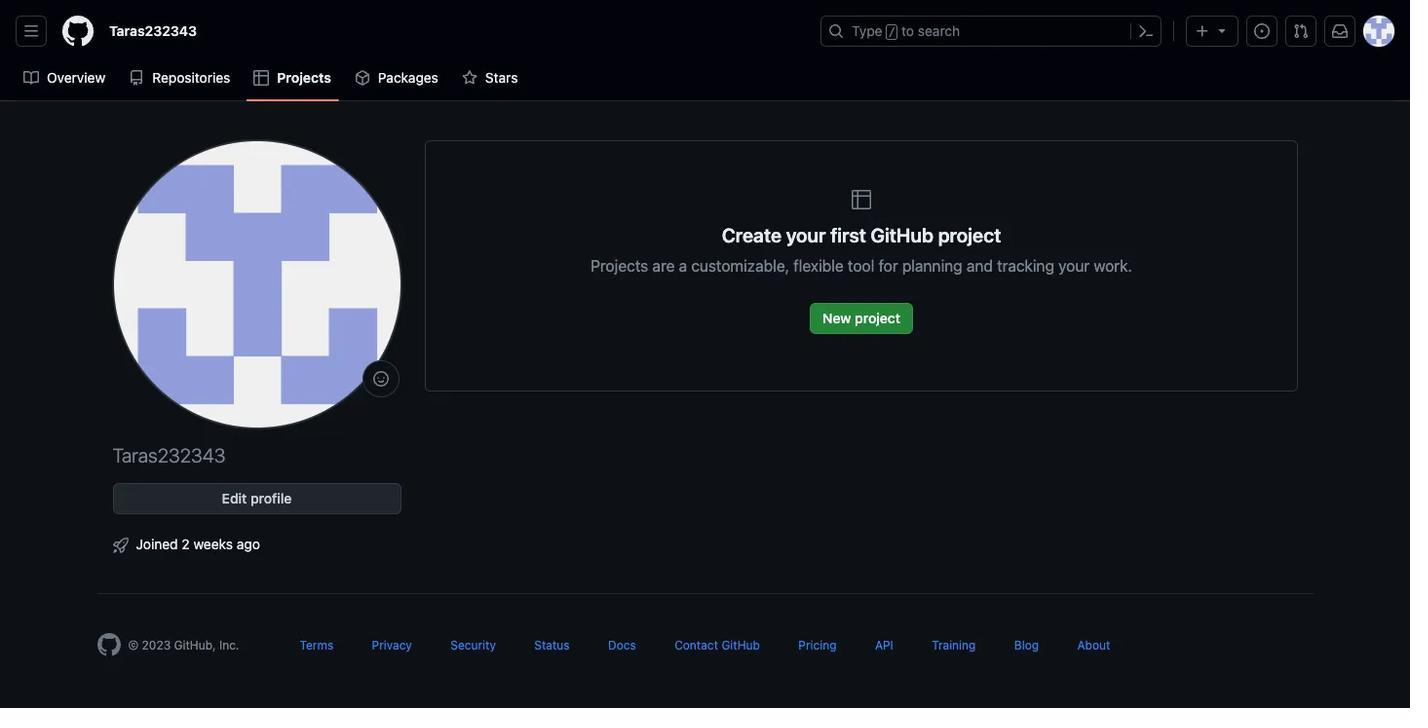 Task type: vqa. For each thing, say whether or not it's contained in the screenshot.
the Training
yes



Task type: describe. For each thing, give the bounding box(es) containing it.
issue opened image
[[1255, 23, 1270, 39]]

contact github
[[675, 638, 760, 653]]

and
[[966, 257, 993, 275]]

/
[[889, 25, 896, 39]]

joined 2 weeks ago
[[136, 536, 260, 553]]

command palette image
[[1139, 23, 1154, 39]]

packages link
[[347, 63, 446, 93]]

package image
[[355, 70, 370, 86]]

new project button
[[810, 303, 913, 334]]

edit
[[222, 490, 247, 507]]

git pull request image
[[1294, 23, 1309, 39]]

table image
[[254, 70, 269, 86]]

github inside footer
[[722, 638, 760, 653]]

flexible
[[793, 257, 843, 275]]

1 horizontal spatial github
[[870, 224, 933, 247]]

triangle down image
[[1215, 22, 1230, 38]]

create
[[722, 224, 781, 247]]

planning
[[902, 257, 962, 275]]

rocket image
[[113, 538, 128, 554]]

tool
[[848, 257, 874, 275]]

projects link
[[246, 63, 339, 93]]

footer containing © 2023 github, inc.
[[81, 594, 1329, 706]]

terms link
[[300, 638, 334, 653]]

search
[[918, 22, 960, 39]]

are
[[652, 257, 674, 275]]

©
[[128, 638, 139, 653]]

customizable,
[[691, 257, 789, 275]]

weeks
[[193, 536, 233, 553]]

create your first github project
[[722, 224, 1001, 247]]

change your avatar image
[[113, 140, 401, 429]]

homepage image
[[62, 16, 94, 47]]

tracking
[[997, 257, 1054, 275]]

new
[[822, 310, 851, 327]]

homepage image
[[97, 634, 120, 657]]

security link
[[451, 638, 496, 653]]

packages
[[378, 69, 439, 86]]

notifications image
[[1333, 23, 1348, 39]]

projects are a customizable, flexible tool for planning and tracking your work.
[[590, 257, 1132, 275]]

new project
[[822, 310, 900, 327]]

contact github link
[[675, 638, 760, 653]]

pricing link
[[799, 638, 837, 653]]

project inside button
[[855, 310, 900, 327]]

api
[[875, 638, 894, 653]]

projects for projects
[[277, 69, 331, 86]]

1 horizontal spatial your
[[1058, 257, 1090, 275]]

repositories
[[152, 69, 230, 86]]

smiley image
[[373, 371, 388, 387]]

status link
[[534, 638, 570, 653]]

1 vertical spatial taras232343
[[113, 445, 226, 467]]

inc.
[[219, 638, 239, 653]]

api link
[[875, 638, 894, 653]]



Task type: locate. For each thing, give the bounding box(es) containing it.
edit profile
[[222, 490, 292, 507]]

0 vertical spatial your
[[786, 224, 826, 247]]

github up the for
[[870, 224, 933, 247]]

repositories link
[[121, 63, 238, 93]]

docs link
[[608, 638, 636, 653]]

1 vertical spatial your
[[1058, 257, 1090, 275]]

first
[[830, 224, 866, 247]]

project
[[938, 224, 1001, 247], [855, 310, 900, 327]]

training link
[[932, 638, 976, 653]]

plus image
[[1195, 23, 1211, 39]]

1 vertical spatial projects
[[590, 257, 648, 275]]

training
[[932, 638, 976, 653]]

security
[[451, 638, 496, 653]]

docs
[[608, 638, 636, 653]]

taras232343
[[109, 22, 197, 39], [113, 445, 226, 467]]

projects left are
[[590, 257, 648, 275]]

contact
[[675, 638, 718, 653]]

1 horizontal spatial projects
[[590, 257, 648, 275]]

0 horizontal spatial projects
[[277, 69, 331, 86]]

0 vertical spatial taras232343
[[109, 22, 197, 39]]

projects
[[277, 69, 331, 86], [590, 257, 648, 275]]

taras232343 up edit
[[113, 445, 226, 467]]

overview link
[[16, 63, 113, 93]]

pricing
[[799, 638, 837, 653]]

project up and
[[938, 224, 1001, 247]]

0 vertical spatial github
[[870, 224, 933, 247]]

footer
[[81, 594, 1329, 706]]

github right contact
[[722, 638, 760, 653]]

2023
[[142, 638, 171, 653]]

ago
[[237, 536, 260, 553]]

repo image
[[129, 70, 144, 86]]

privacy link
[[372, 638, 412, 653]]

your
[[786, 224, 826, 247], [1058, 257, 1090, 275]]

joined
[[136, 536, 178, 553]]

1 horizontal spatial project
[[938, 224, 1001, 247]]

0 horizontal spatial github
[[722, 638, 760, 653]]

a
[[679, 257, 687, 275]]

0 horizontal spatial project
[[855, 310, 900, 327]]

your left work.
[[1058, 257, 1090, 275]]

book image
[[23, 70, 39, 86]]

1 vertical spatial github
[[722, 638, 760, 653]]

edit profile button
[[113, 484, 401, 515]]

star image
[[462, 70, 478, 86]]

type
[[852, 22, 883, 39]]

profile
[[250, 490, 292, 507]]

projects for projects are a customizable, flexible tool for planning and tracking your work.
[[590, 257, 648, 275]]

status
[[534, 638, 570, 653]]

github,
[[174, 638, 216, 653]]

projects right table image
[[277, 69, 331, 86]]

1 vertical spatial project
[[855, 310, 900, 327]]

for
[[878, 257, 898, 275]]

about link
[[1078, 638, 1111, 653]]

terms
[[300, 638, 334, 653]]

blog link
[[1015, 638, 1039, 653]]

work.
[[1094, 257, 1132, 275]]

overview
[[47, 69, 105, 86]]

0 vertical spatial project
[[938, 224, 1001, 247]]

blog
[[1015, 638, 1039, 653]]

project right new
[[855, 310, 900, 327]]

stars link
[[454, 63, 526, 93]]

table image
[[850, 188, 873, 212]]

type / to search
[[852, 22, 960, 39]]

0 vertical spatial projects
[[277, 69, 331, 86]]

2
[[182, 536, 190, 553]]

© 2023 github, inc.
[[128, 638, 239, 653]]

0 horizontal spatial your
[[786, 224, 826, 247]]

github
[[870, 224, 933, 247], [722, 638, 760, 653]]

about
[[1078, 638, 1111, 653]]

taras232343 link
[[101, 16, 205, 47]]

taras232343 up repo image
[[109, 22, 197, 39]]

your up flexible
[[786, 224, 826, 247]]

stars
[[485, 69, 518, 86]]

privacy
[[372, 638, 412, 653]]

to
[[902, 22, 914, 39]]



